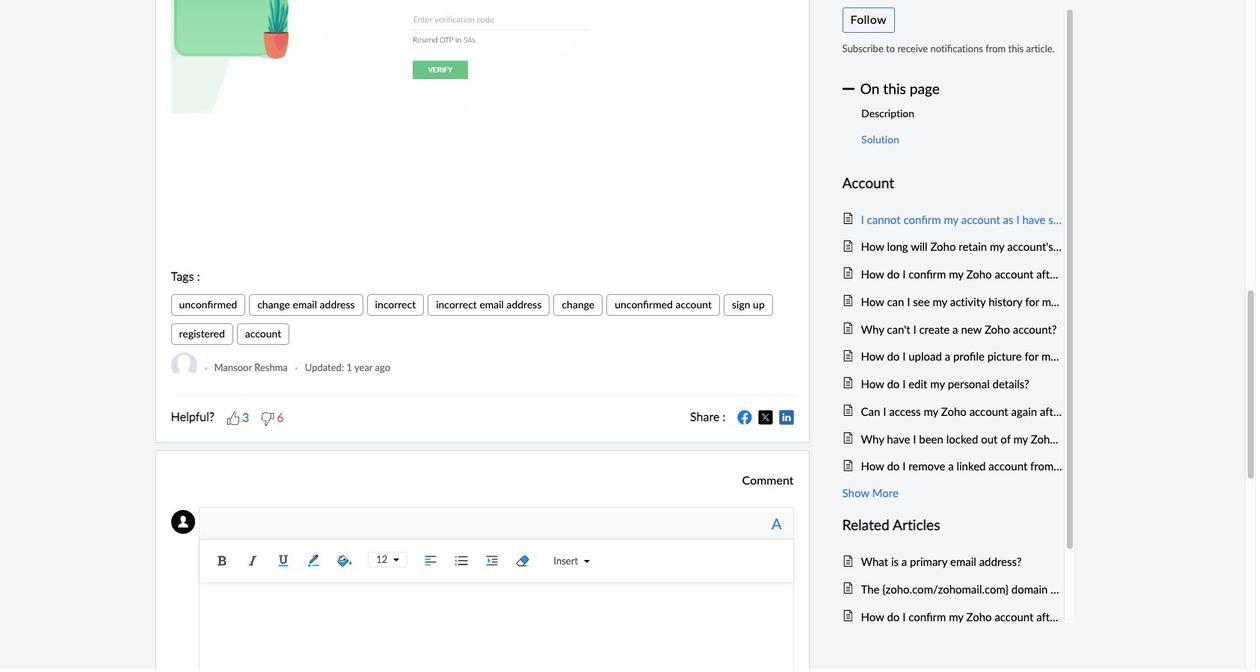 Task type: vqa. For each thing, say whether or not it's contained in the screenshot.
'Heading'
yes



Task type: describe. For each thing, give the bounding box(es) containing it.
font color image
[[303, 550, 325, 573]]

twitter image
[[758, 411, 773, 425]]

insert options image
[[578, 559, 590, 565]]

background color image
[[334, 550, 356, 573]]

2 heading from the top
[[842, 514, 1064, 537]]

underline (ctrl+u) image
[[272, 550, 295, 573]]

facebook image
[[737, 411, 752, 425]]

a gif showing how to edit the email address that is registered incorrectly. image
[[171, 0, 794, 114]]

linkedin image
[[779, 411, 794, 425]]



Task type: locate. For each thing, give the bounding box(es) containing it.
lists image
[[450, 550, 473, 573]]

clear formatting image
[[512, 550, 534, 573]]

heading
[[842, 172, 1064, 195], [842, 514, 1064, 537]]

italic (ctrl+i) image
[[242, 550, 264, 573]]

bold (ctrl+b) image
[[211, 550, 233, 573]]

0 vertical spatial heading
[[842, 172, 1064, 195]]

1 heading from the top
[[842, 172, 1064, 195]]

font size image
[[388, 558, 400, 564]]

align image
[[420, 550, 442, 573]]

1 vertical spatial heading
[[842, 514, 1064, 537]]

indent image
[[481, 550, 503, 573]]



